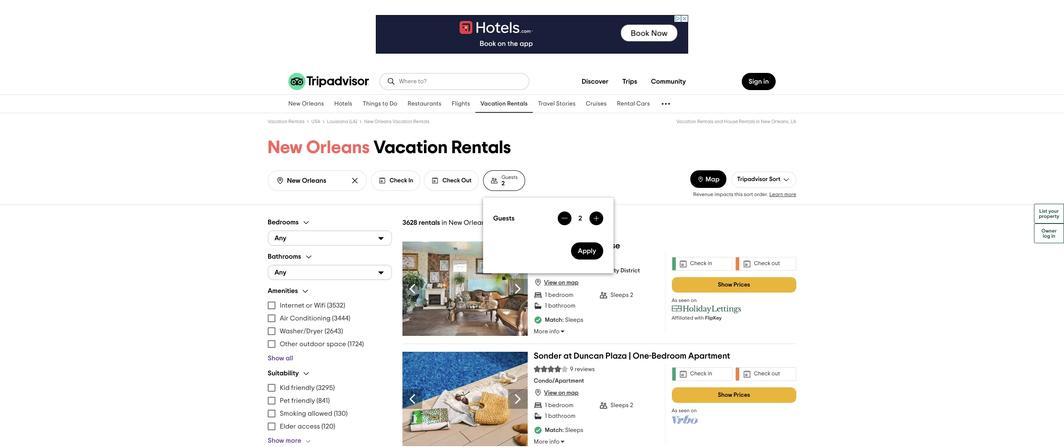 Task type: describe. For each thing, give the bounding box(es) containing it.
or
[[306, 302, 313, 309]]

impacts
[[715, 192, 734, 197]]

vrbo.com logo image
[[672, 415, 699, 424]]

elder access (120)
[[280, 423, 335, 430]]

louisiana
[[327, 119, 348, 124]]

menu for amenities
[[268, 299, 392, 350]]

sort
[[744, 192, 753, 197]]

with
[[695, 315, 704, 320]]

discover
[[582, 78, 609, 85]]

show up holidaylettings.com logo
[[718, 282, 733, 288]]

guests
[[502, 174, 518, 180]]

wifi
[[314, 302, 326, 309]]

1 vertical spatial vacation rentals link
[[268, 119, 305, 124]]

0 horizontal spatial house
[[596, 241, 620, 250]]

(130)
[[334, 410, 348, 417]]

orleans for new orleans vacation rentals link
[[375, 119, 392, 124]]

revenue impacts this sort order. learn more
[[693, 192, 797, 197]]

vacation rentals and house rentals in new orleans, la
[[677, 119, 797, 124]]

district
[[621, 268, 640, 274]]

more info for sonder at duncan plaza | one-bedroom apartment
[[534, 439, 560, 445]]

rentals right and
[[739, 119, 755, 124]]

9
[[570, 366, 574, 372]]

(3532)
[[327, 302, 345, 309]]

your
[[1049, 209, 1059, 214]]

1 1 from the top
[[545, 292, 547, 298]]

view for sonder
[[544, 390, 557, 396]]

holistic
[[565, 241, 594, 250]]

friendly for pet
[[292, 397, 315, 404]]

decrease image
[[561, 215, 568, 222]]

prices for nannys holistic house
[[734, 282, 750, 288]]

travel stories
[[538, 101, 576, 107]]

flipkey
[[705, 315, 722, 320]]

nannys holistic house, vacation rental in new orleans image
[[403, 241, 528, 336]]

(1724)
[[348, 341, 364, 347]]

2 reviews
[[570, 256, 595, 262]]

log
[[1043, 234, 1051, 239]]

rental cars link
[[612, 95, 655, 113]]

bedroom for nannys
[[549, 292, 574, 298]]

in
[[409, 177, 413, 184]]

2 inside "guests 2"
[[502, 180, 505, 187]]

conditioning
[[290, 315, 331, 322]]

2 vertical spatial orleans
[[306, 139, 370, 157]]

rental
[[617, 101, 635, 107]]

community
[[651, 78, 686, 85]]

rentals down restaurants
[[414, 119, 430, 124]]

to
[[383, 101, 388, 107]]

new orleans link
[[283, 95, 329, 113]]

9 reviews
[[570, 366, 595, 372]]

menu for suitability
[[268, 381, 392, 433]]

orleans,
[[772, 119, 790, 124]]

advertisement region
[[376, 15, 689, 54]]

clear image
[[351, 176, 359, 185]]

sign in
[[749, 78, 769, 85]]

as seen on for nannys holistic house
[[672, 298, 697, 303]]

view on map for sonder
[[544, 390, 579, 396]]

all
[[286, 355, 293, 362]]

flights link
[[447, 95, 476, 113]]

show prices button for nannys holistic house
[[672, 277, 797, 293]]

learn
[[770, 192, 784, 197]]

on up vrbo.com logo
[[691, 408, 697, 413]]

info for sonder
[[550, 439, 560, 445]]

on down condo/apartment
[[559, 390, 565, 396]]

sort
[[770, 176, 781, 182]]

on down room
[[559, 280, 565, 286]]

tripadvisor sort button
[[732, 171, 797, 188]]

list your property button
[[1035, 204, 1065, 224]]

smoking
[[280, 410, 306, 417]]

rentals
[[419, 219, 440, 226]]

owner
[[1042, 228, 1057, 234]]

smoking allowed (130)
[[280, 410, 348, 417]]

map button
[[690, 170, 727, 188]]

new orleans
[[288, 101, 324, 107]]

2 1 from the top
[[545, 303, 547, 309]]

in inside "owner log in"
[[1052, 234, 1056, 239]]

1 bathroom for sonder
[[545, 413, 576, 419]]

vacation left and
[[677, 119, 696, 124]]

sonder at duncan plaza | one-bedroom apartment link
[[534, 352, 730, 364]]

do
[[390, 101, 398, 107]]

match: for sonder
[[545, 428, 564, 434]]

trips button
[[616, 73, 644, 90]]

usa
[[312, 119, 320, 124]]

vacation down new orleans vacation rentals link
[[374, 139, 448, 157]]

city
[[608, 268, 620, 274]]

guests
[[494, 215, 515, 222]]

nannys holistic house link
[[534, 241, 620, 253]]

increase image
[[593, 215, 600, 222]]

this
[[735, 192, 743, 197]]

apply button
[[572, 243, 604, 260]]

mid-
[[597, 268, 608, 274]]

reviews for 2 reviews
[[575, 256, 595, 262]]

room
[[555, 268, 570, 274]]

1 vertical spatial vacation rentals
[[268, 119, 305, 124]]

reviews for 9 reviews
[[575, 366, 595, 372]]

show more
[[268, 437, 301, 444]]

view for nannys
[[544, 280, 557, 286]]

list
[[1040, 209, 1048, 214]]

show prices button for sonder at duncan plaza | one-bedroom apartment
[[672, 387, 797, 403]]

apply
[[578, 248, 597, 255]]

0 vertical spatial new orleans vacation rentals
[[364, 119, 430, 124]]

property
[[1039, 214, 1060, 219]]

check out
[[443, 177, 472, 184]]

rentals left and
[[697, 119, 714, 124]]

rental cars
[[617, 101, 650, 107]]

space
[[327, 341, 346, 347]]

cruises
[[586, 101, 607, 107]]

show all
[[268, 355, 293, 362]]

bathrooms
[[268, 253, 301, 260]]

sonder at duncan plaza | one-bedroom apartment, vacation rental in new orleans image
[[403, 352, 528, 446]]

list your property
[[1039, 209, 1060, 219]]

as for sonder at duncan plaza | one-bedroom apartment
[[672, 408, 678, 413]]

elder
[[280, 423, 296, 430]]

cruises link
[[581, 95, 612, 113]]

3628
[[403, 219, 417, 226]]

usa link
[[312, 119, 320, 124]]

show prices for sonder at duncan plaza | one-bedroom apartment
[[718, 392, 750, 398]]

discover button
[[575, 73, 616, 90]]

sonder
[[534, 352, 562, 360]]

pet
[[280, 397, 290, 404]]

apartment
[[689, 352, 730, 360]]

show inside button
[[268, 355, 284, 362]]

3 1 from the top
[[545, 403, 547, 409]]

bedroom
[[652, 352, 687, 360]]

map for at
[[567, 390, 579, 396]]

info for nannys
[[550, 329, 560, 335]]

private
[[534, 268, 553, 274]]

affiliated with flipkey
[[672, 315, 722, 320]]

Search search field
[[287, 177, 344, 185]]

orleans.
[[464, 219, 490, 226]]

(120)
[[322, 423, 335, 430]]

rentals up out
[[452, 139, 511, 157]]

plaza
[[606, 352, 627, 360]]

air conditioning (3444)
[[280, 315, 350, 322]]

check out for sonder at duncan plaza | one-bedroom apartment
[[754, 371, 780, 377]]

tripadvisor
[[737, 176, 768, 182]]

check out for nannys holistic house
[[754, 261, 780, 267]]

bathroom for sonder
[[549, 413, 576, 419]]

pet friendly (841)
[[280, 397, 330, 404]]

holidaylettings.com logo image
[[672, 305, 742, 314]]

seen for sonder at duncan plaza | one-bedroom apartment
[[679, 408, 690, 413]]

trips
[[622, 78, 638, 85]]

rentals left usa link
[[289, 119, 305, 124]]



Task type: vqa. For each thing, say whether or not it's contained in the screenshot.
'22'
no



Task type: locate. For each thing, give the bounding box(es) containing it.
friendly down kid friendly (3295)
[[292, 397, 315, 404]]

sign in link
[[742, 73, 776, 90]]

any
[[275, 235, 287, 242], [275, 269, 287, 276]]

Search search field
[[399, 78, 522, 85]]

2 show prices button from the top
[[672, 387, 797, 403]]

0 vertical spatial any button
[[268, 230, 392, 246]]

view on map button
[[534, 278, 579, 287], [534, 389, 579, 397]]

cars
[[637, 101, 650, 107]]

out
[[772, 261, 780, 267], [772, 371, 780, 377]]

(2643)
[[325, 328, 343, 335]]

1 vertical spatial 1 bedroom
[[545, 403, 574, 409]]

1 vertical spatial as
[[672, 408, 678, 413]]

1 out from the top
[[772, 261, 780, 267]]

2 as from the top
[[672, 408, 678, 413]]

0 vertical spatial friendly
[[291, 384, 315, 391]]

vacation rentals link left travel
[[476, 95, 533, 113]]

seen up affiliated
[[679, 298, 690, 303]]

1 vertical spatial check in
[[690, 371, 713, 377]]

1 horizontal spatial vacation rentals
[[481, 101, 528, 107]]

search image up do
[[387, 77, 396, 86]]

0 horizontal spatial vacation rentals link
[[268, 119, 305, 124]]

2 check in from the top
[[690, 371, 713, 377]]

reviews right 9
[[575, 366, 595, 372]]

1 vertical spatial bedroom
[[549, 403, 574, 409]]

1 vertical spatial more
[[286, 437, 301, 444]]

(3444)
[[332, 315, 350, 322]]

as up affiliated
[[672, 298, 678, 303]]

things
[[363, 101, 381, 107]]

3 group from the top
[[268, 287, 392, 363]]

more down elder
[[286, 437, 301, 444]]

any down bathrooms
[[275, 269, 287, 276]]

(841)
[[317, 397, 330, 404]]

2 info from the top
[[550, 439, 560, 445]]

0 vertical spatial more
[[534, 329, 548, 335]]

reviews
[[575, 256, 595, 262], [575, 366, 595, 372]]

1 any button from the top
[[268, 230, 392, 246]]

1 vertical spatial map
[[567, 390, 579, 396]]

view
[[544, 280, 557, 286], [544, 390, 557, 396]]

0 horizontal spatial vacation rentals
[[268, 119, 305, 124]]

0 vertical spatial seen
[[679, 298, 690, 303]]

bedroom down room
[[549, 292, 574, 298]]

any button for bathrooms
[[268, 265, 392, 280]]

1 match: from the top
[[545, 317, 564, 323]]

1 horizontal spatial more
[[785, 192, 797, 197]]

condo/apartment
[[534, 378, 584, 384]]

match: sleeps for at
[[545, 428, 584, 434]]

view on map down condo/apartment
[[544, 390, 579, 396]]

at
[[564, 352, 572, 360]]

1 vertical spatial prices
[[734, 392, 750, 398]]

view down condo/apartment
[[544, 390, 557, 396]]

0 vertical spatial prices
[[734, 282, 750, 288]]

1 check in from the top
[[690, 261, 713, 267]]

check in button
[[371, 170, 421, 191]]

0 vertical spatial check in
[[690, 261, 713, 267]]

kid
[[280, 384, 290, 391]]

1 bathroom for nannys
[[545, 303, 576, 309]]

2 map from the top
[[567, 390, 579, 396]]

owner log in
[[1042, 228, 1057, 239]]

0 vertical spatial view on map button
[[534, 278, 579, 287]]

1 vertical spatial view
[[544, 390, 557, 396]]

(3295)
[[316, 384, 335, 391]]

1 sleeps 2 from the top
[[611, 292, 634, 298]]

vacation rentals
[[481, 101, 528, 107], [268, 119, 305, 124]]

2 prices from the top
[[734, 392, 750, 398]]

amenities
[[268, 288, 298, 294]]

duncan
[[574, 352, 604, 360]]

2 match: from the top
[[545, 428, 564, 434]]

0 vertical spatial more
[[785, 192, 797, 197]]

0 vertical spatial sleeps 2
[[611, 292, 634, 298]]

2 group from the top
[[268, 253, 392, 280]]

group containing suitability
[[268, 369, 392, 445]]

view on map down room
[[544, 280, 579, 286]]

bedroom for sonder
[[549, 403, 574, 409]]

0 vertical spatial show prices
[[718, 282, 750, 288]]

sleeps 2
[[611, 292, 634, 298], [611, 403, 634, 409]]

view on map button for nannys
[[534, 278, 579, 287]]

1 vertical spatial match: sleeps
[[545, 428, 584, 434]]

0 vertical spatial info
[[550, 329, 560, 335]]

as up vrbo.com logo
[[672, 408, 678, 413]]

1 more from the top
[[534, 329, 548, 335]]

1 vertical spatial any
[[275, 269, 287, 276]]

1 vertical spatial as seen on
[[672, 408, 697, 413]]

house right and
[[724, 119, 738, 124]]

on up holidaylettings.com logo
[[691, 298, 697, 303]]

show prices for nannys holistic house
[[718, 282, 750, 288]]

0 vertical spatial 1 bathroom
[[545, 303, 576, 309]]

private room in tremé, mid-city district
[[534, 268, 640, 274]]

1 view on map from the top
[[544, 280, 579, 286]]

1 prices from the top
[[734, 282, 750, 288]]

menu containing internet or wifi (3532)
[[268, 299, 392, 350]]

0 vertical spatial show prices button
[[672, 277, 797, 293]]

more for sonder at duncan plaza | one-bedroom apartment
[[534, 439, 548, 445]]

2 view from the top
[[544, 390, 557, 396]]

revenue
[[693, 192, 714, 197]]

None search field
[[380, 74, 529, 89]]

new orleans vacation rentals down do
[[364, 119, 430, 124]]

1 info from the top
[[550, 329, 560, 335]]

search image
[[387, 77, 396, 86], [276, 176, 285, 185]]

2 bedroom from the top
[[549, 403, 574, 409]]

1 vertical spatial house
[[596, 241, 620, 250]]

1 bathroom down condo/apartment
[[545, 413, 576, 419]]

match: for nannys
[[545, 317, 564, 323]]

washer/dryer
[[280, 328, 323, 335]]

sleeps 2 for duncan
[[611, 403, 634, 409]]

2 1 bathroom from the top
[[545, 413, 576, 419]]

group containing amenities
[[268, 287, 392, 363]]

as seen on for sonder at duncan plaza | one-bedroom apartment
[[672, 408, 697, 413]]

friendly
[[291, 384, 315, 391], [292, 397, 315, 404]]

2 1 bedroom from the top
[[545, 403, 574, 409]]

check in
[[390, 177, 413, 184]]

match: sleeps
[[545, 317, 584, 323], [545, 428, 584, 434]]

menu containing kid friendly (3295)
[[268, 381, 392, 433]]

travel stories link
[[533, 95, 581, 113]]

1 vertical spatial orleans
[[375, 119, 392, 124]]

0 vertical spatial more info
[[534, 329, 560, 335]]

and
[[715, 119, 723, 124]]

1 vertical spatial show prices
[[718, 392, 750, 398]]

check in for nannys holistic house
[[690, 261, 713, 267]]

vacation down the new orleans link
[[268, 119, 288, 124]]

1 vertical spatial info
[[550, 439, 560, 445]]

house up mid-
[[596, 241, 620, 250]]

as for nannys holistic house
[[672, 298, 678, 303]]

1 vertical spatial sleeps 2
[[611, 403, 634, 409]]

vacation down do
[[393, 119, 412, 124]]

1 check out from the top
[[754, 261, 780, 267]]

allowed
[[308, 410, 333, 417]]

friendly for kid
[[291, 384, 315, 391]]

1 vertical spatial menu
[[268, 381, 392, 433]]

1 vertical spatial reviews
[[575, 366, 595, 372]]

bathroom
[[549, 303, 576, 309], [549, 413, 576, 419]]

hotels link
[[329, 95, 358, 113]]

1 seen from the top
[[679, 298, 690, 303]]

2 menu from the top
[[268, 381, 392, 433]]

friendly up pet friendly (841)
[[291, 384, 315, 391]]

0 vertical spatial out
[[772, 261, 780, 267]]

search image left search search field
[[276, 176, 285, 185]]

1 view on map button from the top
[[534, 278, 579, 287]]

more right the "learn"
[[785, 192, 797, 197]]

0 vertical spatial map
[[567, 280, 579, 286]]

2 as seen on from the top
[[672, 408, 697, 413]]

2 out from the top
[[772, 371, 780, 377]]

0 vertical spatial reviews
[[575, 256, 595, 262]]

0 horizontal spatial more
[[286, 437, 301, 444]]

2 any button from the top
[[268, 265, 392, 280]]

1 vertical spatial show prices button
[[672, 387, 797, 403]]

1 bedroom down condo/apartment
[[545, 403, 574, 409]]

view on map button for sonder
[[534, 389, 579, 397]]

group containing bathrooms
[[268, 253, 392, 280]]

community button
[[644, 73, 693, 90]]

1 vertical spatial view on map
[[544, 390, 579, 396]]

air
[[280, 315, 289, 322]]

more for nannys holistic house
[[534, 329, 548, 335]]

1 vertical spatial out
[[772, 371, 780, 377]]

1 reviews from the top
[[575, 256, 595, 262]]

view on map for nannys
[[544, 280, 579, 286]]

orleans down 'louisiana'
[[306, 139, 370, 157]]

bedroom down condo/apartment
[[549, 403, 574, 409]]

view on map
[[544, 280, 579, 286], [544, 390, 579, 396]]

sign
[[749, 78, 762, 85]]

1 1 bedroom from the top
[[545, 292, 574, 298]]

map
[[706, 176, 720, 183]]

bathroom down room
[[549, 303, 576, 309]]

1 as from the top
[[672, 298, 678, 303]]

out for nannys holistic house
[[772, 261, 780, 267]]

map down room
[[567, 280, 579, 286]]

outdoor
[[300, 341, 325, 347]]

1 bedroom
[[545, 292, 574, 298], [545, 403, 574, 409]]

search image for search search box
[[387, 77, 396, 86]]

1 as seen on from the top
[[672, 298, 697, 303]]

1 vertical spatial 1 bathroom
[[545, 413, 576, 419]]

restaurants
[[408, 101, 442, 107]]

bathroom down condo/apartment
[[549, 413, 576, 419]]

1 vertical spatial match:
[[545, 428, 564, 434]]

check
[[390, 177, 407, 184], [443, 177, 460, 184], [690, 261, 707, 267], [754, 261, 771, 267], [690, 371, 707, 377], [754, 371, 771, 377]]

things to do
[[363, 101, 398, 107]]

as seen on up affiliated
[[672, 298, 697, 303]]

things to do link
[[358, 95, 403, 113]]

more inside dropdown button
[[286, 437, 301, 444]]

0 vertical spatial bedroom
[[549, 292, 574, 298]]

1 horizontal spatial vacation rentals link
[[476, 95, 533, 113]]

show down apartment
[[718, 392, 733, 398]]

hotels
[[334, 101, 352, 107]]

2 sleeps 2 from the top
[[611, 403, 634, 409]]

1 vertical spatial new orleans vacation rentals
[[268, 139, 511, 157]]

rentals left travel
[[507, 101, 528, 107]]

0 vertical spatial 1 bedroom
[[545, 292, 574, 298]]

bedrooms
[[268, 219, 299, 226]]

stories
[[556, 101, 576, 107]]

prices for sonder at duncan plaza | one-bedroom apartment
[[734, 392, 750, 398]]

view on map button down condo/apartment
[[534, 389, 579, 397]]

new orleans vacation rentals down new orleans vacation rentals link
[[268, 139, 511, 157]]

more
[[785, 192, 797, 197], [286, 437, 301, 444]]

more info for nannys holistic house
[[534, 329, 560, 335]]

tripadvisor sort
[[737, 176, 781, 182]]

group containing bedrooms
[[268, 218, 392, 246]]

2 any from the top
[[275, 269, 287, 276]]

tremé,
[[577, 268, 595, 274]]

2 more info from the top
[[534, 439, 560, 445]]

1 group from the top
[[268, 218, 392, 246]]

louisiana (la)
[[327, 119, 357, 124]]

1 any from the top
[[275, 235, 287, 242]]

1 more info from the top
[[534, 329, 560, 335]]

seen up vrbo.com logo
[[679, 408, 690, 413]]

access
[[298, 423, 320, 430]]

4 group from the top
[[268, 369, 392, 445]]

match: sleeps for holistic
[[545, 317, 584, 323]]

4 1 from the top
[[545, 413, 547, 419]]

prices
[[734, 282, 750, 288], [734, 392, 750, 398]]

1 1 bathroom from the top
[[545, 303, 576, 309]]

0 vertical spatial view
[[544, 280, 557, 286]]

2 seen from the top
[[679, 408, 690, 413]]

louisiana (la) link
[[327, 119, 357, 124]]

1 vertical spatial more info
[[534, 439, 560, 445]]

2 match: sleeps from the top
[[545, 428, 584, 434]]

0 vertical spatial as
[[672, 298, 678, 303]]

1 vertical spatial seen
[[679, 408, 690, 413]]

show down elder
[[268, 437, 284, 444]]

0 vertical spatial any
[[275, 235, 287, 242]]

2 check out from the top
[[754, 371, 780, 377]]

2 view on map button from the top
[[534, 389, 579, 397]]

out for sonder at duncan plaza | one-bedroom apartment
[[772, 371, 780, 377]]

1 vertical spatial more
[[534, 439, 548, 445]]

show prices button
[[672, 277, 797, 293], [672, 387, 797, 403]]

1 horizontal spatial house
[[724, 119, 738, 124]]

show inside dropdown button
[[268, 437, 284, 444]]

0 vertical spatial vacation rentals
[[481, 101, 528, 107]]

0 vertical spatial match:
[[545, 317, 564, 323]]

1 vertical spatial view on map button
[[534, 389, 579, 397]]

new orleans vacation rentals link
[[364, 119, 430, 124]]

1 vertical spatial check out
[[754, 371, 780, 377]]

internet
[[280, 302, 304, 309]]

show all button
[[268, 354, 293, 363]]

2 show prices from the top
[[718, 392, 750, 398]]

sleeps 2 for house
[[611, 292, 634, 298]]

vacation right flights
[[481, 101, 506, 107]]

0 vertical spatial house
[[724, 119, 738, 124]]

0 vertical spatial search image
[[387, 77, 396, 86]]

1 vertical spatial friendly
[[292, 397, 315, 404]]

new inside the new orleans link
[[288, 101, 301, 107]]

more info
[[534, 329, 560, 335], [534, 439, 560, 445]]

1 vertical spatial search image
[[276, 176, 285, 185]]

1 vertical spatial bathroom
[[549, 413, 576, 419]]

1 match: sleeps from the top
[[545, 317, 584, 323]]

0 vertical spatial view on map
[[544, 280, 579, 286]]

seen for nannys holistic house
[[679, 298, 690, 303]]

2
[[502, 180, 505, 187], [579, 215, 583, 222], [570, 256, 574, 262], [630, 292, 634, 298], [630, 403, 634, 409]]

search image for search search field
[[276, 176, 285, 185]]

2 reviews from the top
[[575, 366, 595, 372]]

1 bathroom from the top
[[549, 303, 576, 309]]

la
[[791, 119, 797, 124]]

orleans down the to
[[375, 119, 392, 124]]

vacation rentals link
[[476, 95, 533, 113], [268, 119, 305, 124]]

0 vertical spatial bathroom
[[549, 303, 576, 309]]

0 vertical spatial orleans
[[302, 101, 324, 107]]

vacation rentals left travel
[[481, 101, 528, 107]]

other
[[280, 341, 298, 347]]

show left all
[[268, 355, 284, 362]]

any for bathrooms
[[275, 269, 287, 276]]

as seen on up vrbo.com logo
[[672, 408, 697, 413]]

any down bedrooms
[[275, 235, 287, 242]]

reviews down apply
[[575, 256, 595, 262]]

orleans for the new orleans link
[[302, 101, 324, 107]]

any for bedrooms
[[275, 235, 287, 242]]

2 more from the top
[[534, 439, 548, 445]]

group
[[268, 218, 392, 246], [268, 253, 392, 280], [268, 287, 392, 363], [268, 369, 392, 445]]

0 horizontal spatial search image
[[276, 176, 285, 185]]

check in
[[690, 261, 713, 267], [690, 371, 713, 377]]

view down private
[[544, 280, 557, 286]]

check in for sonder at duncan plaza | one-bedroom apartment
[[690, 371, 713, 377]]

map down condo/apartment
[[567, 390, 579, 396]]

new orleans vacation rentals
[[364, 119, 430, 124], [268, 139, 511, 157]]

2 view on map from the top
[[544, 390, 579, 396]]

1 bathroom
[[545, 303, 576, 309], [545, 413, 576, 419]]

1 view from the top
[[544, 280, 557, 286]]

1 menu from the top
[[268, 299, 392, 350]]

menu
[[268, 299, 392, 350], [268, 381, 392, 433]]

on
[[559, 280, 565, 286], [691, 298, 697, 303], [559, 390, 565, 396], [691, 408, 697, 413]]

bathroom for nannys
[[549, 303, 576, 309]]

learn more link
[[770, 192, 797, 197]]

orleans up "usa"
[[302, 101, 324, 107]]

0 vertical spatial match: sleeps
[[545, 317, 584, 323]]

0 vertical spatial menu
[[268, 299, 392, 350]]

any button for bedrooms
[[268, 230, 392, 246]]

vacation rentals down the new orleans link
[[268, 119, 305, 124]]

map for holistic
[[567, 280, 579, 286]]

0 vertical spatial check out
[[754, 261, 780, 267]]

1 vertical spatial any button
[[268, 265, 392, 280]]

2 bathroom from the top
[[549, 413, 576, 419]]

vacation rentals link down the new orleans link
[[268, 119, 305, 124]]

1 bedroom for nannys
[[545, 292, 574, 298]]

view on map button down room
[[534, 278, 579, 287]]

1 bedroom down room
[[545, 292, 574, 298]]

1 horizontal spatial search image
[[387, 77, 396, 86]]

1 bedroom for sonder
[[545, 403, 574, 409]]

tripadvisor image
[[288, 73, 369, 90]]

1 bedroom from the top
[[549, 292, 574, 298]]

1 show prices button from the top
[[672, 277, 797, 293]]

1 show prices from the top
[[718, 282, 750, 288]]

0 vertical spatial as seen on
[[672, 298, 697, 303]]

1 bathroom down room
[[545, 303, 576, 309]]

0 vertical spatial vacation rentals link
[[476, 95, 533, 113]]

3628 rentals in new orleans.
[[403, 219, 490, 226]]

any button
[[268, 230, 392, 246], [268, 265, 392, 280]]

1 map from the top
[[567, 280, 579, 286]]



